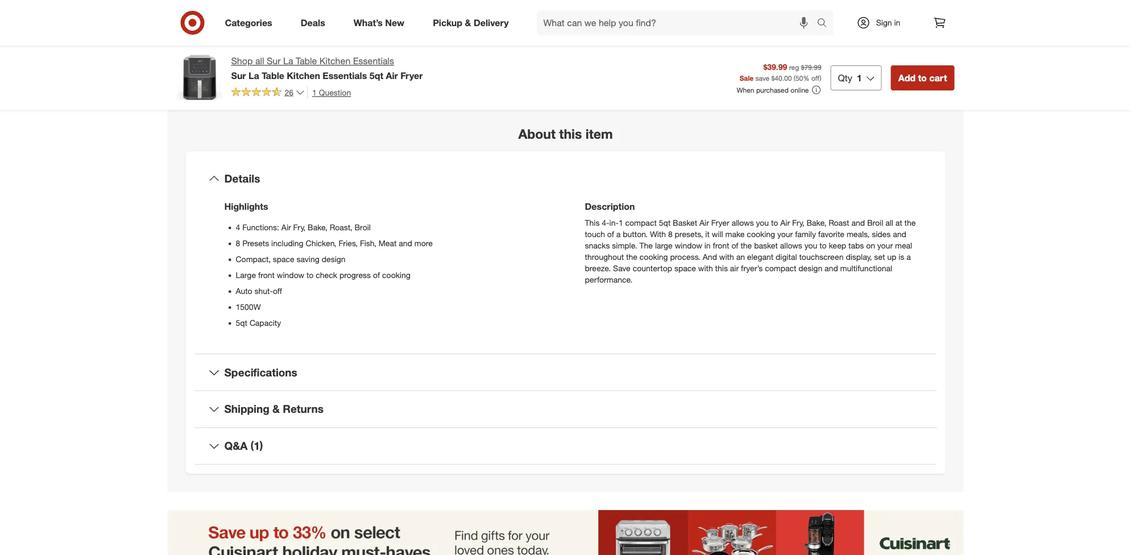 Task type: describe. For each thing, give the bounding box(es) containing it.
26
[[285, 87, 294, 97]]

display,
[[846, 252, 872, 262]]

reg
[[789, 63, 799, 71]]

2 vertical spatial the
[[626, 252, 637, 262]]

to inside button
[[918, 72, 927, 83]]

shop all sur la table kitchen essentials sur la table kitchen essentials 5qt air fryer
[[231, 55, 423, 81]]

1 vertical spatial sur
[[231, 70, 246, 81]]

0 horizontal spatial design
[[322, 254, 346, 264]]

1 vertical spatial 1
[[312, 87, 317, 97]]

show more images button
[[318, 74, 411, 99]]

auto shut-off
[[236, 286, 282, 296]]

elegant
[[747, 252, 774, 262]]

sponsored
[[921, 78, 955, 87]]

large
[[236, 270, 256, 280]]

1 horizontal spatial you
[[805, 240, 817, 250]]

what's new
[[354, 17, 404, 28]]

1 question
[[312, 87, 351, 97]]

pickup
[[433, 17, 462, 28]]

presets,
[[675, 229, 703, 239]]

5qt capacity
[[236, 318, 281, 328]]

0 vertical spatial of
[[607, 229, 614, 239]]

q&a (1) button
[[195, 428, 936, 464]]

1 inside description this 4-in-1 compact 5qt basket air fryer allows you to air fry, bake, roast and broil all at the touch of a button.  with 8 presets, it will make cooking your family favorite meals, sides and snacks simple.  the large window in front of the basket allows you to keep tabs on your meal throughout the cooking process.  and with an elegant digital touchscreen display, set up is a breeze.  save countertop space with this air fryer's compact design and multifunctional performance.
[[619, 218, 623, 228]]

q&a (1)
[[224, 439, 263, 452]]

0 horizontal spatial bake,
[[308, 222, 328, 232]]

What can we help you find? suggestions appear below search field
[[537, 10, 820, 35]]

1500w
[[236, 302, 261, 312]]

sale
[[740, 74, 754, 82]]

0 vertical spatial advertisement region
[[579, 34, 955, 77]]

5qt inside the shop all sur la table kitchen essentials sur la table kitchen essentials 5qt air fryer
[[370, 70, 383, 81]]

performance.
[[585, 275, 633, 285]]

tabs
[[849, 240, 864, 250]]

air up digital on the top of the page
[[780, 218, 790, 228]]

8 presets including chicken, fries, fish, meat and more
[[236, 238, 433, 248]]

0 vertical spatial kitchen
[[319, 55, 350, 67]]

the
[[640, 240, 653, 250]]

4-
[[602, 218, 609, 228]]

save
[[756, 74, 770, 82]]

chicken,
[[306, 238, 337, 248]]

when purchased online
[[737, 86, 809, 94]]

1 horizontal spatial cooking
[[640, 252, 668, 262]]

meal
[[895, 240, 912, 250]]

0 vertical spatial your
[[777, 229, 793, 239]]

0 horizontal spatial broil
[[355, 222, 371, 232]]

details button
[[195, 160, 936, 197]]

meat
[[379, 238, 397, 248]]

qty
[[838, 72, 852, 83]]

favorite
[[818, 229, 845, 239]]

sign in link
[[847, 10, 918, 35]]

add to cart
[[898, 72, 947, 83]]

with affirm on orders over $100
[[602, 7, 714, 17]]

1 vertical spatial a
[[907, 252, 911, 262]]

off inside the $39.99 reg $79.99 sale save $ 40.00 ( 50 % off )
[[812, 74, 820, 82]]

fryer inside description this 4-in-1 compact 5qt basket air fryer allows you to air fry, bake, roast and broil all at the touch of a button.  with 8 presets, it will make cooking your family favorite meals, sides and snacks simple.  the large window in front of the basket allows you to keep tabs on your meal throughout the cooking process.  and with an elegant digital touchscreen display, set up is a breeze.  save countertop space with this air fryer's compact design and multifunctional performance.
[[711, 218, 730, 228]]

this
[[585, 218, 600, 228]]

1 vertical spatial window
[[277, 270, 304, 280]]

(
[[794, 74, 796, 82]]

it
[[705, 229, 710, 239]]

0 horizontal spatial cooking
[[382, 270, 410, 280]]

more inside button
[[351, 80, 371, 91]]

capacity
[[250, 318, 281, 328]]

sur la table kitchen essentials 5qt air fryer, 5 of 8 image
[[177, 0, 360, 64]]

touch
[[585, 229, 605, 239]]

1 vertical spatial compact
[[765, 263, 796, 273]]

search
[[812, 18, 839, 29]]

air up the it
[[700, 218, 709, 228]]

countertop
[[633, 263, 672, 273]]

0 horizontal spatial space
[[273, 254, 294, 264]]

show
[[325, 80, 348, 91]]

highlights
[[224, 201, 268, 212]]

2 vertical spatial 5qt
[[236, 318, 247, 328]]

1 horizontal spatial more
[[414, 238, 433, 248]]

set
[[874, 252, 885, 262]]

%
[[803, 74, 810, 82]]

0 horizontal spatial compact
[[625, 218, 657, 228]]

shipping & returns button
[[195, 391, 936, 427]]

0 vertical spatial allows
[[732, 218, 754, 228]]

1 question link
[[307, 86, 351, 99]]

add
[[898, 72, 916, 83]]

sides
[[872, 229, 891, 239]]

fryer inside the shop all sur la table kitchen essentials sur la table kitchen essentials 5qt air fryer
[[401, 70, 423, 81]]

0 horizontal spatial with
[[698, 263, 713, 273]]

0 horizontal spatial off
[[273, 286, 282, 296]]

add to cart button
[[891, 65, 955, 90]]

snacks
[[585, 240, 610, 250]]

air up including
[[281, 222, 291, 232]]

specifications
[[224, 366, 297, 379]]

save
[[613, 263, 631, 273]]

and down at
[[893, 229, 906, 239]]

orders
[[654, 7, 677, 17]]

0 vertical spatial with
[[602, 7, 618, 17]]

fries,
[[339, 238, 358, 248]]

search button
[[812, 10, 839, 38]]

new
[[385, 17, 404, 28]]

functions:
[[242, 222, 279, 232]]

about this item
[[518, 126, 613, 142]]

throughout
[[585, 252, 624, 262]]

40.00
[[775, 74, 792, 82]]

sign
[[876, 18, 892, 28]]

26 link
[[231, 86, 305, 100]]

1 vertical spatial your
[[877, 240, 893, 250]]

in-
[[609, 218, 619, 228]]

image gallery element
[[177, 0, 552, 99]]

all inside the shop all sur la table kitchen essentials sur la table kitchen essentials 5qt air fryer
[[255, 55, 264, 67]]

1 vertical spatial essentials
[[323, 70, 367, 81]]

0 vertical spatial in
[[894, 18, 900, 28]]

shut-
[[254, 286, 273, 296]]

1 horizontal spatial sur
[[267, 55, 281, 67]]

and right meat
[[399, 238, 412, 248]]

presets
[[242, 238, 269, 248]]

delivery
[[474, 17, 509, 28]]

keep
[[829, 240, 846, 250]]

1 horizontal spatial the
[[741, 240, 752, 250]]

returns
[[283, 402, 324, 416]]

when
[[737, 86, 754, 94]]

large front window to check progress of cooking
[[236, 270, 410, 280]]

and down touchscreen
[[825, 263, 838, 273]]

1 horizontal spatial allows
[[780, 240, 802, 250]]

meals,
[[847, 229, 870, 239]]

shipping
[[224, 402, 269, 416]]

photo from @targetgems, 6 of 8 image
[[369, 0, 552, 64]]

up
[[887, 252, 896, 262]]

button.
[[623, 229, 648, 239]]

qty 1
[[838, 72, 862, 83]]

1 horizontal spatial la
[[283, 55, 293, 67]]

over
[[680, 7, 695, 17]]

shop
[[231, 55, 253, 67]]

compact,
[[236, 254, 271, 264]]

0 vertical spatial the
[[905, 218, 916, 228]]

0 horizontal spatial la
[[249, 70, 259, 81]]



Task type: vqa. For each thing, say whether or not it's contained in the screenshot.
Pokémon Select Trainer Series Raikou Action Figure (Target Exclusive)'s "Pokemon" link
no



Task type: locate. For each thing, give the bounding box(es) containing it.
1 vertical spatial la
[[249, 70, 259, 81]]

1 horizontal spatial your
[[877, 240, 893, 250]]

this left the air
[[715, 263, 728, 273]]

to
[[918, 72, 927, 83], [771, 218, 778, 228], [820, 240, 827, 250], [306, 270, 314, 280]]

8 down 4
[[236, 238, 240, 248]]

fry, up including
[[293, 222, 306, 232]]

and up the meals,
[[852, 218, 865, 228]]

fry, inside description this 4-in-1 compact 5qt basket air fryer allows you to air fry, bake, roast and broil all at the touch of a button.  with 8 presets, it will make cooking your family favorite meals, sides and snacks simple.  the large window in front of the basket allows you to keep tabs on your meal throughout the cooking process.  and with an elegant digital touchscreen display, set up is a breeze.  save countertop space with this air fryer's compact design and multifunctional performance.
[[792, 218, 804, 228]]

cooking
[[747, 229, 775, 239], [640, 252, 668, 262], [382, 270, 410, 280]]

1 horizontal spatial with
[[650, 229, 666, 239]]

breeze.
[[585, 263, 611, 273]]

description
[[585, 201, 635, 212]]

0 vertical spatial cooking
[[747, 229, 775, 239]]

0 vertical spatial compact
[[625, 218, 657, 228]]

what's new link
[[344, 10, 419, 35]]

advertisement region
[[579, 34, 955, 77], [167, 510, 964, 555]]

on right tabs on the right top of page
[[866, 240, 875, 250]]

cooking down meat
[[382, 270, 410, 280]]

of down in-
[[607, 229, 614, 239]]

sur right shop
[[267, 55, 281, 67]]

1 horizontal spatial 1
[[619, 218, 623, 228]]

0 horizontal spatial window
[[277, 270, 304, 280]]

0 horizontal spatial of
[[373, 270, 380, 280]]

fry,
[[792, 218, 804, 228], [293, 222, 306, 232]]

and
[[852, 218, 865, 228], [893, 229, 906, 239], [399, 238, 412, 248], [825, 263, 838, 273]]

1 horizontal spatial 5qt
[[370, 70, 383, 81]]

to up basket
[[771, 218, 778, 228]]

0 horizontal spatial on
[[643, 7, 652, 17]]

0 horizontal spatial &
[[272, 402, 280, 416]]

including
[[271, 238, 303, 248]]

0 horizontal spatial this
[[559, 126, 582, 142]]

2 vertical spatial cooking
[[382, 270, 410, 280]]

1 horizontal spatial table
[[296, 55, 317, 67]]

description this 4-in-1 compact 5qt basket air fryer allows you to air fry, bake, roast and broil all at the touch of a button.  with 8 presets, it will make cooking your family favorite meals, sides and snacks simple.  the large window in front of the basket allows you to keep tabs on your meal throughout the cooking process.  and with an elegant digital touchscreen display, set up is a breeze.  save countertop space with this air fryer's compact design and multifunctional performance.
[[585, 201, 916, 285]]

table up 1 question link
[[296, 55, 317, 67]]

auto
[[236, 286, 252, 296]]

table up 26 link
[[262, 70, 284, 81]]

0 horizontal spatial a
[[616, 229, 621, 239]]

air down new at the left top
[[386, 70, 398, 81]]

all left at
[[886, 218, 893, 228]]

1 vertical spatial with
[[650, 229, 666, 239]]

1 horizontal spatial on
[[866, 240, 875, 250]]

fish,
[[360, 238, 376, 248]]

sur down shop
[[231, 70, 246, 81]]

fry, up family
[[792, 218, 804, 228]]

off right "auto"
[[273, 286, 282, 296]]

more right show
[[351, 80, 371, 91]]

0 vertical spatial fryer
[[401, 70, 423, 81]]

la
[[283, 55, 293, 67], [249, 70, 259, 81]]

1 vertical spatial 5qt
[[659, 218, 671, 228]]

with
[[602, 7, 618, 17], [650, 229, 666, 239]]

5qt inside description this 4-in-1 compact 5qt basket air fryer allows you to air fry, bake, roast and broil all at the touch of a button.  with 8 presets, it will make cooking your family favorite meals, sides and snacks simple.  the large window in front of the basket allows you to keep tabs on your meal throughout the cooking process.  and with an elegant digital touchscreen display, set up is a breeze.  save countertop space with this air fryer's compact design and multifunctional performance.
[[659, 218, 671, 228]]

this left the item
[[559, 126, 582, 142]]

0 vertical spatial table
[[296, 55, 317, 67]]

essentials up question
[[323, 70, 367, 81]]

$
[[771, 74, 775, 82]]

allows up make
[[732, 218, 754, 228]]

0 vertical spatial a
[[616, 229, 621, 239]]

1 horizontal spatial a
[[907, 252, 911, 262]]

8 inside description this 4-in-1 compact 5qt basket air fryer allows you to air fry, bake, roast and broil all at the touch of a button.  with 8 presets, it will make cooking your family favorite meals, sides and snacks simple.  the large window in front of the basket allows you to keep tabs on your meal throughout the cooking process.  and with an elegant digital touchscreen display, set up is a breeze.  save countertop space with this air fryer's compact design and multifunctional performance.
[[668, 229, 673, 239]]

0 vertical spatial 1
[[857, 72, 862, 83]]

will
[[712, 229, 723, 239]]

about
[[518, 126, 556, 142]]

kitchen up 26
[[287, 70, 320, 81]]

kitchen
[[319, 55, 350, 67], [287, 70, 320, 81]]

front inside description this 4-in-1 compact 5qt basket air fryer allows you to air fry, bake, roast and broil all at the touch of a button.  with 8 presets, it will make cooking your family favorite meals, sides and snacks simple.  the large window in front of the basket allows you to keep tabs on your meal throughout the cooking process.  and with an elegant digital touchscreen display, set up is a breeze.  save countertop space with this air fryer's compact design and multifunctional performance.
[[713, 240, 729, 250]]

saving
[[297, 254, 319, 264]]

images
[[374, 80, 403, 91]]

1 vertical spatial advertisement region
[[167, 510, 964, 555]]

2 horizontal spatial cooking
[[747, 229, 775, 239]]

of down make
[[732, 240, 738, 250]]

0 horizontal spatial allows
[[732, 218, 754, 228]]

0 horizontal spatial 1
[[312, 87, 317, 97]]

1 horizontal spatial fry,
[[792, 218, 804, 228]]

you up basket
[[756, 218, 769, 228]]

with up the air
[[719, 252, 734, 262]]

bake, up the chicken,
[[308, 222, 328, 232]]

fryer down new at the left top
[[401, 70, 423, 81]]

compact down digital on the top of the page
[[765, 263, 796, 273]]

sur
[[267, 55, 281, 67], [231, 70, 246, 81]]

0 horizontal spatial 8
[[236, 238, 240, 248]]

1 horizontal spatial of
[[607, 229, 614, 239]]

window down compact, space saving design
[[277, 270, 304, 280]]

on
[[643, 7, 652, 17], [866, 240, 875, 250]]

more right meat
[[414, 238, 433, 248]]

you down family
[[805, 240, 817, 250]]

progress
[[339, 270, 371, 280]]

sign in
[[876, 18, 900, 28]]

all inside description this 4-in-1 compact 5qt basket air fryer allows you to air fry, bake, roast and broil all at the touch of a button.  with 8 presets, it will make cooking your family favorite meals, sides and snacks simple.  the large window in front of the basket allows you to keep tabs on your meal throughout the cooking process.  and with an elegant digital touchscreen display, set up is a breeze.  save countertop space with this air fryer's compact design and multifunctional performance.
[[886, 218, 893, 228]]

your
[[777, 229, 793, 239], [877, 240, 893, 250]]

broil up fish,
[[355, 222, 371, 232]]

space inside description this 4-in-1 compact 5qt basket air fryer allows you to air fry, bake, roast and broil all at the touch of a button.  with 8 presets, it will make cooking your family favorite meals, sides and snacks simple.  the large window in front of the basket allows you to keep tabs on your meal throughout the cooking process.  and with an elegant digital touchscreen display, set up is a breeze.  save countertop space with this air fryer's compact design and multifunctional performance.
[[674, 263, 696, 273]]

your down "sides"
[[877, 240, 893, 250]]

1 vertical spatial you
[[805, 240, 817, 250]]

5qt left basket
[[659, 218, 671, 228]]

essentials up show more images
[[353, 55, 394, 67]]

& for pickup
[[465, 17, 471, 28]]

show more images
[[325, 80, 403, 91]]

1 vertical spatial table
[[262, 70, 284, 81]]

check
[[316, 270, 337, 280]]

the up an
[[741, 240, 752, 250]]

2 vertical spatial of
[[373, 270, 380, 280]]

2 horizontal spatial 1
[[857, 72, 862, 83]]

0 horizontal spatial sur
[[231, 70, 246, 81]]

to up touchscreen
[[820, 240, 827, 250]]

0 vertical spatial you
[[756, 218, 769, 228]]

fryer's
[[741, 263, 763, 273]]

1 vertical spatial cooking
[[640, 252, 668, 262]]

online
[[791, 86, 809, 94]]

$79.99
[[801, 63, 821, 71]]

this
[[559, 126, 582, 142], [715, 263, 728, 273]]

4 functions:  air fry, bake, roast, broil
[[236, 222, 371, 232]]

1 vertical spatial in
[[704, 240, 711, 250]]

of right progress
[[373, 270, 380, 280]]

1 horizontal spatial fryer
[[711, 218, 730, 228]]

2 horizontal spatial of
[[732, 240, 738, 250]]

& inside dropdown button
[[272, 402, 280, 416]]

space down including
[[273, 254, 294, 264]]

2 horizontal spatial 5qt
[[659, 218, 671, 228]]

1 vertical spatial off
[[273, 286, 282, 296]]

1 vertical spatial more
[[414, 238, 433, 248]]

digital
[[776, 252, 797, 262]]

1 horizontal spatial 8
[[668, 229, 673, 239]]

& left returns
[[272, 402, 280, 416]]

0 horizontal spatial fry,
[[293, 222, 306, 232]]

1 vertical spatial kitchen
[[287, 70, 320, 81]]

1 horizontal spatial window
[[675, 240, 702, 250]]

allows up digital on the top of the page
[[780, 240, 802, 250]]

with up large
[[650, 229, 666, 239]]

)
[[820, 74, 821, 82]]

compact up button. on the top right
[[625, 218, 657, 228]]

1 vertical spatial this
[[715, 263, 728, 273]]

you
[[756, 218, 769, 228], [805, 240, 817, 250]]

in down the it
[[704, 240, 711, 250]]

1 vertical spatial all
[[886, 218, 893, 228]]

1 horizontal spatial space
[[674, 263, 696, 273]]

0 vertical spatial front
[[713, 240, 729, 250]]

cooking up the countertop in the top of the page
[[640, 252, 668, 262]]

simple.
[[612, 240, 637, 250]]

1
[[857, 72, 862, 83], [312, 87, 317, 97], [619, 218, 623, 228]]

front up shut- at the bottom left of the page
[[258, 270, 275, 280]]

in inside description this 4-in-1 compact 5qt basket air fryer allows you to air fry, bake, roast and broil all at the touch of a button.  with 8 presets, it will make cooking your family favorite meals, sides and snacks simple.  the large window in front of the basket allows you to keep tabs on your meal throughout the cooking process.  and with an elegant digital touchscreen display, set up is a breeze.  save countertop space with this air fryer's compact design and multifunctional performance.
[[704, 240, 711, 250]]

(1)
[[251, 439, 263, 452]]

bake, up family
[[807, 218, 827, 228]]

0 vertical spatial &
[[465, 17, 471, 28]]

5qt down 1500w
[[236, 318, 247, 328]]

1 horizontal spatial bake,
[[807, 218, 827, 228]]

0 vertical spatial sur
[[267, 55, 281, 67]]

basket
[[754, 240, 778, 250]]

more
[[351, 80, 371, 91], [414, 238, 433, 248]]

a down in-
[[616, 229, 621, 239]]

in right sign
[[894, 18, 900, 28]]

0 horizontal spatial the
[[626, 252, 637, 262]]

with left "affirm"
[[602, 7, 618, 17]]

window down presets,
[[675, 240, 702, 250]]

cooking up basket
[[747, 229, 775, 239]]

0 vertical spatial this
[[559, 126, 582, 142]]

design down 8 presets including chicken, fries, fish, meat and more on the left top
[[322, 254, 346, 264]]

0 horizontal spatial table
[[262, 70, 284, 81]]

all right shop
[[255, 55, 264, 67]]

touchscreen
[[799, 252, 844, 262]]

4
[[236, 222, 240, 232]]

8 up large
[[668, 229, 673, 239]]

2 vertical spatial 1
[[619, 218, 623, 228]]

large
[[655, 240, 673, 250]]

of
[[607, 229, 614, 239], [732, 240, 738, 250], [373, 270, 380, 280]]

your left family
[[777, 229, 793, 239]]

purchased
[[756, 86, 789, 94]]

$39.99 reg $79.99 sale save $ 40.00 ( 50 % off )
[[740, 62, 821, 82]]

with inside description this 4-in-1 compact 5qt basket air fryer allows you to air fry, bake, roast and broil all at the touch of a button.  with 8 presets, it will make cooking your family favorite meals, sides and snacks simple.  the large window in front of the basket allows you to keep tabs on your meal throughout the cooking process.  and with an elegant digital touchscreen display, set up is a breeze.  save countertop space with this air fryer's compact design and multifunctional performance.
[[650, 229, 666, 239]]

1 vertical spatial on
[[866, 240, 875, 250]]

1 horizontal spatial off
[[812, 74, 820, 82]]

1 vertical spatial allows
[[780, 240, 802, 250]]

fryer up the will
[[711, 218, 730, 228]]

la up 26
[[283, 55, 293, 67]]

front down the will
[[713, 240, 729, 250]]

1 vertical spatial the
[[741, 240, 752, 250]]

1 horizontal spatial all
[[886, 218, 893, 228]]

1 vertical spatial fryer
[[711, 218, 730, 228]]

allows
[[732, 218, 754, 228], [780, 240, 802, 250]]

off
[[812, 74, 820, 82], [273, 286, 282, 296]]

0 vertical spatial with
[[719, 252, 734, 262]]

specifications button
[[195, 354, 936, 390]]

0 horizontal spatial with
[[602, 7, 618, 17]]

the right at
[[905, 218, 916, 228]]

family
[[795, 229, 816, 239]]

is
[[899, 252, 904, 262]]

0 horizontal spatial 5qt
[[236, 318, 247, 328]]

fryer
[[401, 70, 423, 81], [711, 218, 730, 228]]

the down simple.
[[626, 252, 637, 262]]

q&a
[[224, 439, 248, 452]]

1 right qty at the top
[[857, 72, 862, 83]]

image of sur la table kitchen essentials 5qt air fryer image
[[177, 55, 222, 100]]

categories
[[225, 17, 272, 28]]

1 right 4-
[[619, 218, 623, 228]]

design down touchscreen
[[799, 263, 822, 273]]

on inside description this 4-in-1 compact 5qt basket air fryer allows you to air fry, bake, roast and broil all at the touch of a button.  with 8 presets, it will make cooking your family favorite meals, sides and snacks simple.  the large window in front of the basket allows you to keep tabs on your meal throughout the cooking process.  and with an elegant digital touchscreen display, set up is a breeze.  save countertop space with this air fryer's compact design and multifunctional performance.
[[866, 240, 875, 250]]

0 vertical spatial window
[[675, 240, 702, 250]]

window inside description this 4-in-1 compact 5qt basket air fryer allows you to air fry, bake, roast and broil all at the touch of a button.  with 8 presets, it will make cooking your family favorite meals, sides and snacks simple.  the large window in front of the basket allows you to keep tabs on your meal throughout the cooking process.  and with an elegant digital touchscreen display, set up is a breeze.  save countertop space with this air fryer's compact design and multifunctional performance.
[[675, 240, 702, 250]]

1 left question
[[312, 87, 317, 97]]

1 horizontal spatial compact
[[765, 263, 796, 273]]

basket
[[673, 218, 697, 228]]

50
[[796, 74, 803, 82]]

kitchen up show
[[319, 55, 350, 67]]

bake,
[[807, 218, 827, 228], [308, 222, 328, 232]]

& right pickup
[[465, 17, 471, 28]]

bake, inside description this 4-in-1 compact 5qt basket air fryer allows you to air fry, bake, roast and broil all at the touch of a button.  with 8 presets, it will make cooking your family favorite meals, sides and snacks simple.  the large window in front of the basket allows you to keep tabs on your meal throughout the cooking process.  and with an elegant digital touchscreen display, set up is a breeze.  save countertop space with this air fryer's compact design and multifunctional performance.
[[807, 218, 827, 228]]

an
[[736, 252, 745, 262]]

&
[[465, 17, 471, 28], [272, 402, 280, 416]]

space
[[273, 254, 294, 264], [674, 263, 696, 273]]

1 vertical spatial front
[[258, 270, 275, 280]]

multifunctional
[[840, 263, 892, 273]]

a right the 'is'
[[907, 252, 911, 262]]

affirm
[[620, 7, 641, 17]]

la down shop
[[249, 70, 259, 81]]

0 vertical spatial more
[[351, 80, 371, 91]]

0 horizontal spatial fryer
[[401, 70, 423, 81]]

broil inside description this 4-in-1 compact 5qt basket air fryer allows you to air fry, bake, roast and broil all at the touch of a button.  with 8 presets, it will make cooking your family favorite meals, sides and snacks simple.  the large window in front of the basket allows you to keep tabs on your meal throughout the cooking process.  and with an elegant digital touchscreen display, set up is a breeze.  save countertop space with this air fryer's compact design and multifunctional performance.
[[867, 218, 883, 228]]

pickup & delivery link
[[423, 10, 523, 35]]

& inside "link"
[[465, 17, 471, 28]]

and
[[703, 252, 717, 262]]

0 horizontal spatial all
[[255, 55, 264, 67]]

roast
[[829, 218, 849, 228]]

design inside description this 4-in-1 compact 5qt basket air fryer allows you to air fry, bake, roast and broil all at the touch of a button.  with 8 presets, it will make cooking your family favorite meals, sides and snacks simple.  the large window in front of the basket allows you to keep tabs on your meal throughout the cooking process.  and with an elegant digital touchscreen display, set up is a breeze.  save countertop space with this air fryer's compact design and multifunctional performance.
[[799, 263, 822, 273]]

to down the saving
[[306, 270, 314, 280]]

off right %
[[812, 74, 820, 82]]

broil up "sides"
[[867, 218, 883, 228]]

on right "affirm"
[[643, 7, 652, 17]]

with down and
[[698, 263, 713, 273]]

roast,
[[330, 222, 352, 232]]

air
[[730, 263, 739, 273]]

air inside the shop all sur la table kitchen essentials sur la table kitchen essentials 5qt air fryer
[[386, 70, 398, 81]]

0 vertical spatial off
[[812, 74, 820, 82]]

space down process.
[[674, 263, 696, 273]]

make
[[725, 229, 745, 239]]

this inside description this 4-in-1 compact 5qt basket air fryer allows you to air fry, bake, roast and broil all at the touch of a button.  with 8 presets, it will make cooking your family favorite meals, sides and snacks simple.  the large window in front of the basket allows you to keep tabs on your meal throughout the cooking process.  and with an elegant digital touchscreen display, set up is a breeze.  save countertop space with this air fryer's compact design and multifunctional performance.
[[715, 263, 728, 273]]

compact
[[625, 218, 657, 228], [765, 263, 796, 273]]

with
[[719, 252, 734, 262], [698, 263, 713, 273]]

& for shipping
[[272, 402, 280, 416]]

0 horizontal spatial you
[[756, 218, 769, 228]]

1 horizontal spatial with
[[719, 252, 734, 262]]

1 horizontal spatial &
[[465, 17, 471, 28]]

cart
[[929, 72, 947, 83]]

0 horizontal spatial front
[[258, 270, 275, 280]]

0 vertical spatial on
[[643, 7, 652, 17]]

to right add on the top of page
[[918, 72, 927, 83]]

0 vertical spatial essentials
[[353, 55, 394, 67]]

8
[[668, 229, 673, 239], [236, 238, 240, 248]]

5qt right show
[[370, 70, 383, 81]]



